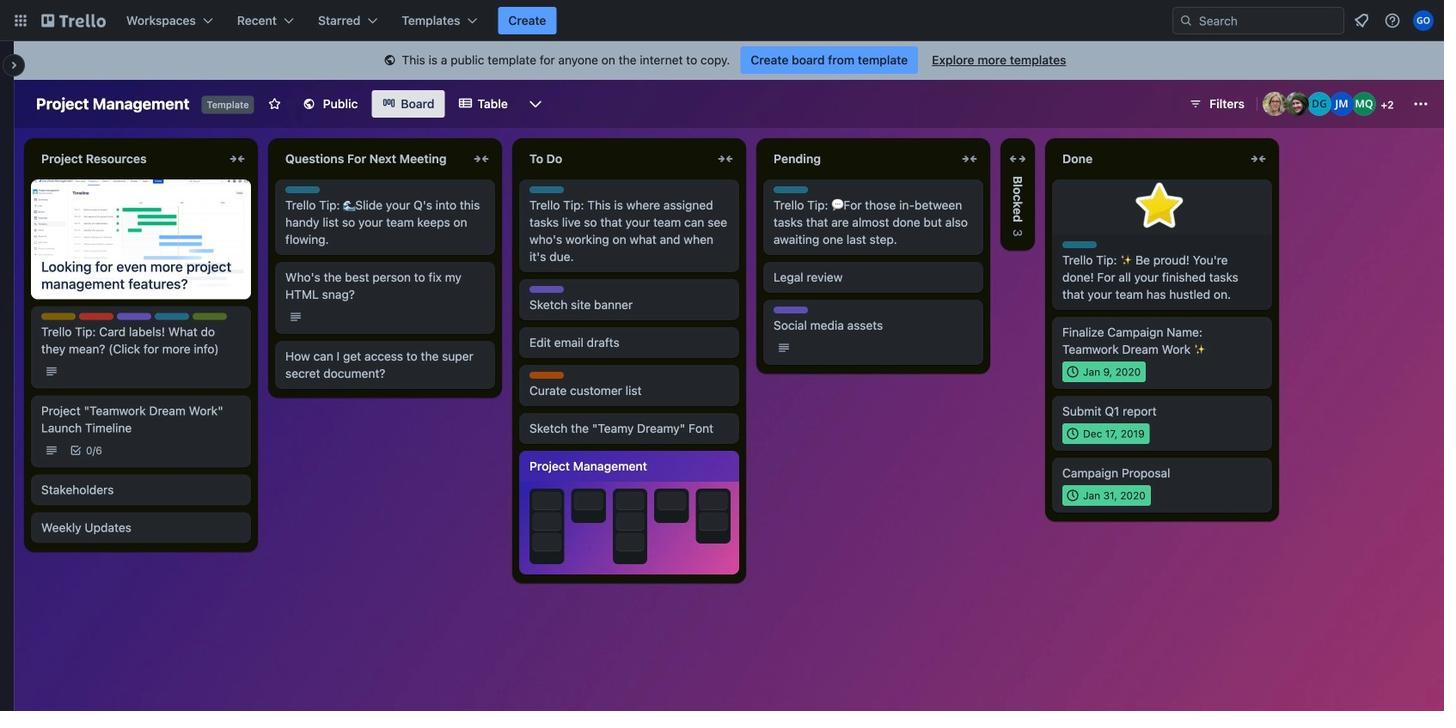 Task type: describe. For each thing, give the bounding box(es) containing it.
1 collapse list image from the left
[[959, 149, 980, 169]]

back to home image
[[41, 7, 106, 34]]

primary element
[[0, 0, 1444, 41]]

gary orlando (garyorlando) image
[[1413, 10, 1434, 31]]

star or unstar board image
[[268, 97, 282, 111]]

open information menu image
[[1384, 12, 1401, 29]]

jordan mirchev (jordan_mirchev) image
[[1330, 92, 1354, 116]]

color: red, title: "priority" element
[[79, 313, 113, 320]]

2 collapse list image from the left
[[1248, 149, 1269, 169]]

color: lime, title: "halp" element
[[193, 313, 227, 320]]

Board name text field
[[28, 90, 198, 118]]

0 notifications image
[[1351, 10, 1372, 31]]



Task type: vqa. For each thing, say whether or not it's contained in the screenshot.
Show menu 'icon'
yes



Task type: locate. For each thing, give the bounding box(es) containing it.
sm image
[[381, 52, 398, 70]]

star image
[[1132, 180, 1187, 235]]

1 horizontal spatial collapse list image
[[1248, 149, 1269, 169]]

collapse list image
[[959, 149, 980, 169], [1248, 149, 1269, 169]]

None text field
[[31, 145, 223, 173], [519, 145, 712, 173], [763, 145, 956, 173], [1052, 145, 1245, 173], [31, 145, 223, 173], [519, 145, 712, 173], [763, 145, 956, 173], [1052, 145, 1245, 173]]

collapse list image down andrea crawford (andreacrawford8) image
[[1248, 149, 1269, 169]]

1 horizontal spatial collapse list image
[[471, 149, 492, 169]]

color: sky, title: "trello tip" element
[[285, 187, 320, 193], [529, 187, 564, 193], [774, 187, 808, 193], [1062, 242, 1097, 248], [155, 313, 189, 320]]

2 horizontal spatial collapse list image
[[715, 149, 736, 169]]

2 horizontal spatial color: purple, title: "design team" element
[[774, 307, 808, 314]]

show menu image
[[1412, 95, 1429, 113]]

Search field
[[1193, 9, 1343, 33]]

search image
[[1179, 14, 1193, 28]]

collapse list image left expand list icon
[[959, 149, 980, 169]]

customize views image
[[527, 95, 544, 113]]

andrea crawford (andreacrawford8) image
[[1263, 92, 1287, 116]]

0 horizontal spatial collapse list image
[[959, 149, 980, 169]]

caity (caity) image
[[1285, 92, 1309, 116]]

melody qiao (melodyqiao) image
[[1352, 92, 1376, 116]]

expand list image
[[1007, 149, 1028, 169]]

1 collapse list image from the left
[[227, 149, 248, 169]]

1 horizontal spatial color: purple, title: "design team" element
[[529, 286, 564, 293]]

0 horizontal spatial collapse list image
[[227, 149, 248, 169]]

collapse list image
[[227, 149, 248, 169], [471, 149, 492, 169], [715, 149, 736, 169]]

2 collapse list image from the left
[[471, 149, 492, 169]]

0 horizontal spatial color: purple, title: "design team" element
[[117, 313, 151, 320]]

None text field
[[1008, 173, 1027, 226]]

color: yellow, title: "copy request" element
[[41, 313, 76, 320]]

color: orange, title: "one more step" element
[[529, 372, 564, 379]]

devan goldstein (devangoldstein2) image
[[1307, 92, 1331, 116]]

3 collapse list image from the left
[[715, 149, 736, 169]]

color: purple, title: "design team" element
[[529, 286, 564, 293], [774, 307, 808, 314], [117, 313, 151, 320]]



